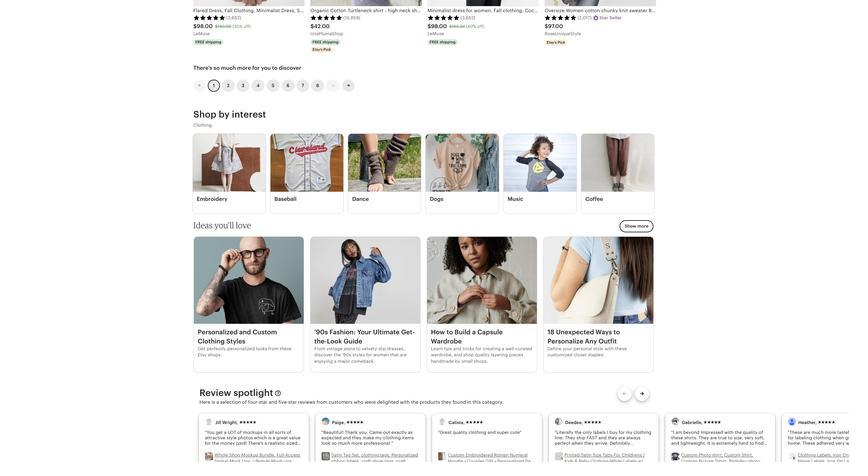 Task type: describe. For each thing, give the bounding box(es) containing it.
numeral
[[510, 453, 528, 458]]

pieces
[[509, 353, 524, 358]]

photo
[[699, 453, 712, 458]]

line.
[[555, 436, 564, 441]]

0 vertical spatial discover
[[279, 65, 301, 71]]

fashion:
[[330, 329, 356, 336]]

18
[[548, 329, 555, 336]]

clothing labels, iron on 
[[798, 453, 850, 463]]

free shipping for $ 98.00 $ 163.34 (40% off) lemuse
[[430, 40, 456, 44]]

shirt,
[[713, 453, 723, 458]]

couples
[[467, 459, 485, 463]]

clothing up "embroidered"
[[469, 430, 487, 435]]

show more link
[[620, 220, 654, 233]]

staples.
[[588, 353, 605, 358]]

these inside personalized and custom clothing styles get perfectly personalized looks from these etsy shops.
[[280, 347, 292, 352]]

clothing for personalized
[[198, 338, 225, 345]]

buyer avatar image for calista
[[438, 418, 446, 426]]

'90s fashion: your ultimate get- the-look guide from vintage jeans to velvety slip dresses, discover the '90s styles for women that are enjoying a major comeback.
[[315, 329, 415, 364]]

1 horizontal spatial pick
[[558, 40, 566, 45]]

custom up birthday
[[725, 453, 741, 458]]

shops. inside personalized and custom clothing styles get perfectly personalized looks from these etsy shops.
[[208, 353, 222, 358]]

they down buy
[[608, 436, 618, 441]]

how to build a capsule wardrobe learn tips and tricks for creating a well-curated wardrobe, and shop quality layering pieces handmade by small shops.
[[431, 329, 533, 364]]

in
[[467, 400, 472, 405]]

women
[[373, 353, 389, 358]]

perfectly
[[207, 347, 226, 352]]

deedee
[[566, 421, 582, 426]]

1 • from the left
[[465, 459, 466, 463]]

bundle,
[[260, 453, 276, 458]]

with inside 18 unexpected ways to personalize any outfit define your personal style with these customized closet staples.
[[605, 347, 614, 352]]

picture
[[699, 459, 714, 463]]

1 vertical spatial from
[[317, 400, 328, 405]]

show more button
[[620, 220, 654, 233]]

personalized inside personalized and custom clothing styles get perfectly personalized looks from these etsy shops.
[[198, 329, 238, 336]]

satin inside satin tag set, clothing tags, personalized ribbon labels, craft show tags, craf
[[332, 453, 342, 458]]

(3,652) for $ 98.00 $ 163.34 (40% off) lemuse
[[461, 15, 476, 20]]

minimalist dress for women, fall clothing, cocktail dress, handmade clothing, midi dress, casual dress in deep blue, evening dress image
[[428, 0, 539, 6]]

baseball
[[275, 196, 297, 202]]

exactly
[[392, 430, 407, 435]]

1 vertical spatial with
[[400, 400, 410, 405]]

for inside how to build a capsule wardrobe learn tips and tricks for creating a well-curated wardrobe, and shop quality layering pieces handmade by small shops.
[[476, 347, 482, 352]]

140.00
[[218, 24, 231, 29]]

printed
[[565, 453, 580, 458]]

came
[[370, 430, 382, 435]]

free shipping for $ 98.00 $ 140.00 (30% off) lemuse
[[196, 40, 222, 44]]

"beautiful! thank you. came out exactly as expected and they make my clothing items look so much more professional."
[[322, 430, 414, 446]]

1 vertical spatial tags,
[[385, 459, 395, 463]]

ideas you'll love
[[193, 220, 251, 231]]

4
[[257, 83, 260, 88]]

the inside the "literally the only labels i buy for my clothing line. they ship fast and they are always perfect when they arrive. definitely recommend!"
[[575, 430, 582, 435]]

"literally the only labels i buy for my clothing line. they ship fast and they are always perfect when they arrive. definitely recommend!"
[[555, 430, 652, 452]]

lifestyle
[[253, 459, 270, 463]]

1 horizontal spatial etsy's
[[547, 40, 557, 45]]

dance
[[352, 196, 369, 202]]

delighted
[[377, 400, 399, 405]]

shops. inside how to build a capsule wardrobe learn tips and tricks for creating a well-curated wardrobe, and shop quality layering pieces handmade by small shops.
[[474, 359, 488, 364]]

$ left (30% at the top of page
[[215, 24, 218, 29]]

to right you
[[272, 65, 278, 71]]

(15,859)
[[344, 15, 360, 20]]

1 horizontal spatial the
[[411, 400, 419, 405]]

as
[[408, 430, 413, 435]]

2 free shipping from the left
[[313, 40, 339, 44]]

1 vertical spatial pick
[[324, 48, 331, 52]]

slip
[[379, 347, 386, 352]]

when
[[572, 441, 583, 446]]

gift
[[486, 459, 494, 463]]

3
[[242, 83, 245, 88]]

they left found
[[442, 400, 452, 405]]

small
[[462, 359, 473, 364]]

they inside "beautiful! thank you. came out exactly as expected and they make my clothing items look so much more professional."
[[352, 436, 362, 441]]

listing image image for satin tag set, clothing tags, personalized ribbon labels, craft show tags, craf
[[322, 453, 330, 461]]

jeans
[[344, 347, 355, 352]]

my inside "beautiful! thank you. came out exactly as expected and they make my clothing items look so much more professional."
[[376, 436, 382, 441]]

(3,652) for $ 98.00 $ 140.00 (30% off) lemuse
[[226, 15, 241, 20]]

major
[[338, 359, 350, 364]]

for
[[614, 453, 621, 458]]

more inside "these are much more tastef
[[825, 430, 837, 435]]

$ 98.00 $ 140.00 (30% off) lemuse
[[193, 23, 251, 36]]

music link
[[504, 134, 577, 214]]

guide
[[344, 338, 363, 345]]

ribbon
[[332, 459, 345, 463]]

free for $ 98.00 $ 140.00 (30% off) lemuse
[[196, 40, 205, 44]]

coffee link
[[581, 134, 655, 214]]

tshirt,
[[715, 459, 728, 463]]

customized
[[548, 353, 573, 358]]

0 vertical spatial tags,
[[380, 453, 391, 458]]

star seller
[[600, 15, 622, 20]]

much for are
[[812, 430, 824, 435]]

were
[[365, 400, 376, 405]]

2 shirt from the left
[[412, 8, 422, 13]]

2 • from the left
[[495, 459, 496, 463]]

personalized inside satin tag set, clothing tags, personalized ribbon labels, craft show tags, craf
[[392, 453, 418, 458]]

vintage
[[327, 347, 343, 352]]

products
[[420, 400, 440, 405]]

2 5 out of 5 stars image from the left
[[311, 15, 343, 20]]

there's
[[193, 65, 212, 71]]

0 vertical spatial etsy's pick
[[547, 40, 566, 45]]

by inside how to build a capsule wardrobe learn tips and tricks for creating a well-curated wardrobe, and shop quality layering pieces handmade by small shops.
[[455, 359, 461, 364]]

your
[[563, 347, 573, 352]]

a right is
[[217, 400, 219, 405]]

2
[[227, 83, 230, 88]]

$ for $ 42.00 unaplumashop
[[311, 23, 314, 30]]

heather
[[799, 421, 816, 426]]

1 shirt from the left
[[373, 8, 384, 13]]

(2,017)
[[578, 15, 592, 20]]

7 link
[[297, 80, 309, 92]]

42.00
[[314, 23, 330, 30]]

personalize
[[548, 338, 584, 345]]

8 link
[[311, 80, 324, 92]]

to inside how to build a capsule wardrobe learn tips and tricks for creating a well-curated wardrobe, and shop quality layering pieces handmade by small shops.
[[447, 329, 453, 336]]

&
[[575, 459, 578, 463]]

these inside 18 unexpected ways to personalize any outfit define your personal style with these customized closet staples.
[[615, 347, 627, 352]]

and left shop
[[454, 353, 462, 358]]

and left five-
[[269, 400, 277, 405]]

(30%
[[233, 24, 243, 29]]

5 out of 5 stars image for $ 98.00 $ 163.34 (40% off) lemuse
[[428, 15, 460, 20]]

off) for $ 98.00 $ 163.34 (40% off) lemuse
[[477, 24, 484, 29]]

5 link
[[267, 80, 280, 92]]

are inside "these are much more tastef
[[804, 430, 811, 435]]

and inside "beautiful! thank you. came out exactly as expected and they make my clothing items look so much more professional."
[[343, 436, 351, 441]]

for inside '90s fashion: your ultimate get- the-look guide from vintage jeans to velvety slip dresses, discover the '90s styles for women that are enjoying a major comeback.
[[366, 353, 372, 358]]

on
[[843, 453, 849, 458]]

unexpected
[[556, 329, 594, 336]]

2 shipping from the left
[[323, 40, 339, 44]]

satin inside printed satin size tabs-for childrens / kids & baby clothing-white labels w
[[581, 453, 592, 458]]

0 horizontal spatial etsy's
[[313, 48, 323, 52]]

define
[[548, 347, 562, 352]]

embroidered
[[466, 453, 493, 458]]

roseuniquestyle
[[545, 31, 581, 36]]

show more
[[625, 224, 649, 229]]

cute"
[[511, 430, 522, 435]]

shop inside 'shop by interest clothing'
[[193, 109, 217, 120]]

my inside the "literally the only labels i buy for my clothing line. they ship fast and they are always perfect when they arrive. definitely recommend!"
[[626, 430, 633, 435]]

free for $ 98.00 $ 163.34 (40% off) lemuse
[[430, 40, 439, 44]]

looks
[[256, 347, 267, 352]]

turtleneck
[[348, 8, 372, 13]]

are inside the "literally the only labels i buy for my clothing line. they ship fast and they are always perfect when they arrive. definitely recommend!"
[[619, 436, 625, 441]]

"great
[[438, 430, 452, 435]]

ups,
[[242, 459, 252, 463]]

show
[[625, 224, 637, 229]]

buyer avatar image for gabrielle
[[672, 418, 679, 426]]

ultimate
[[373, 329, 400, 336]]

love
[[236, 220, 251, 231]]

1 vertical spatial '90s
[[342, 353, 351, 358]]



Task type: locate. For each thing, give the bounding box(es) containing it.
mockup
[[242, 453, 258, 458]]

shipping for $ 98.00 $ 140.00 (30% off) lemuse
[[206, 40, 222, 44]]

0 vertical spatial etsy's
[[547, 40, 557, 45]]

buyer avatar image up "these
[[788, 418, 796, 426]]

4 5 out of 5 stars image from the left
[[545, 15, 577, 20]]

1 horizontal spatial lemuse
[[428, 31, 444, 36]]

5 out of 5 stars image for $ 97.00 roseuniquestyle
[[545, 15, 577, 20]]

1 off) from the left
[[244, 24, 251, 29]]

shop down 1 link
[[193, 109, 217, 120]]

custom left picture
[[681, 459, 698, 463]]

2 horizontal spatial much
[[812, 430, 824, 435]]

0 vertical spatial shop
[[193, 109, 217, 120]]

custom inside personalized and custom clothing styles get perfectly personalized looks from these etsy shops.
[[253, 329, 277, 336]]

3 buyer avatar image from the left
[[438, 418, 446, 426]]

expected
[[322, 436, 342, 441]]

more inside "beautiful! thank you. came out exactly as expected and they make my clothing items look so much more professional."
[[352, 441, 363, 446]]

5 out of 5 stars image for $ 98.00 $ 140.00 (30% off) lemuse
[[193, 15, 225, 20]]

get
[[198, 347, 206, 352]]

1 horizontal spatial free shipping
[[313, 40, 339, 44]]

shop up mock on the left bottom
[[229, 453, 240, 458]]

0 horizontal spatial are
[[400, 353, 407, 358]]

baseball link
[[270, 134, 344, 214]]

etsy
[[198, 353, 207, 358]]

1 horizontal spatial discover
[[315, 353, 333, 358]]

0 horizontal spatial shirt
[[373, 8, 384, 13]]

my up professional."
[[376, 436, 382, 441]]

comeback.
[[351, 359, 375, 364]]

0 horizontal spatial from
[[268, 347, 279, 352]]

buyer avatar image for paige
[[322, 418, 329, 426]]

2 free from the left
[[313, 40, 322, 44]]

off) inside $ 98.00 $ 163.34 (40% off) lemuse
[[477, 24, 484, 29]]

and up arrive.
[[599, 436, 607, 441]]

tips
[[444, 347, 452, 352]]

shops.
[[208, 353, 222, 358], [474, 359, 488, 364]]

1 free shipping from the left
[[196, 40, 222, 44]]

2 vertical spatial clothing
[[798, 453, 816, 458]]

1 satin from the left
[[332, 453, 342, 458]]

4 listing image image from the left
[[555, 453, 563, 461]]

'90s
[[315, 329, 328, 336], [342, 353, 351, 358]]

shop by interest clothing
[[193, 109, 266, 128]]

1 horizontal spatial my
[[626, 430, 633, 435]]

1 vertical spatial personalized
[[392, 453, 418, 458]]

0 horizontal spatial lemuse
[[193, 31, 210, 36]]

your
[[357, 329, 372, 336]]

shipping down unaplumashop at left top
[[323, 40, 339, 44]]

shipping
[[206, 40, 222, 44], [323, 40, 339, 44], [440, 40, 456, 44]]

off) for $ 98.00 $ 140.00 (30% off) lemuse
[[244, 24, 251, 29]]

"these
[[788, 430, 803, 435]]

1 horizontal spatial •
[[495, 459, 496, 463]]

lemuse inside $ 98.00 $ 163.34 (40% off) lemuse
[[428, 31, 444, 36]]

1 these from the left
[[280, 347, 292, 352]]

0 horizontal spatial •
[[465, 459, 466, 463]]

so inside "beautiful! thank you. came out exactly as expected and they make my clothing items look so much more professional."
[[332, 441, 337, 446]]

clothing inside satin tag set, clothing tags, personalized ribbon labels, craft show tags, craf
[[362, 453, 379, 458]]

1 horizontal spatial are
[[619, 436, 625, 441]]

always
[[627, 436, 641, 441]]

0 horizontal spatial shop
[[193, 109, 217, 120]]

0 vertical spatial my
[[626, 430, 633, 435]]

1 horizontal spatial shipping
[[323, 40, 339, 44]]

2 98.00 from the left
[[431, 23, 447, 30]]

1 lemuse from the left
[[193, 31, 210, 36]]

star
[[259, 400, 268, 405], [288, 400, 297, 405]]

of
[[242, 400, 247, 405]]

1 vertical spatial quality
[[453, 430, 468, 435]]

with right delighted
[[400, 400, 410, 405]]

listing image image down 'look'
[[322, 453, 330, 461]]

$ for $ 98.00 $ 140.00 (30% off) lemuse
[[193, 23, 197, 30]]

2 star from the left
[[288, 400, 297, 405]]

98.00 inside $ 98.00 $ 140.00 (30% off) lemuse
[[197, 23, 213, 30]]

white
[[610, 459, 622, 463]]

1 vertical spatial so
[[332, 441, 337, 446]]

much up 2
[[221, 65, 236, 71]]

star left reviews
[[288, 400, 297, 405]]

the inside '90s fashion: your ultimate get- the-look guide from vintage jeans to velvety slip dresses, discover the '90s styles for women that are enjoying a major comeback.
[[334, 353, 341, 358]]

much up tag
[[338, 441, 350, 446]]

labels
[[624, 459, 637, 463]]

etsy's pick down unaplumashop at left top
[[313, 48, 331, 52]]

from inside personalized and custom clothing styles get perfectly personalized looks from these etsy shops.
[[268, 347, 279, 352]]

kids
[[565, 459, 574, 463]]

seller
[[610, 15, 622, 20]]

1 horizontal spatial from
[[317, 400, 328, 405]]

listing image image
[[205, 453, 213, 461], [322, 453, 330, 461], [438, 453, 446, 461], [555, 453, 563, 461], [672, 453, 680, 461], [788, 453, 796, 461]]

set,
[[352, 453, 360, 458]]

1 vertical spatial shops.
[[474, 359, 488, 364]]

2 horizontal spatial free shipping
[[430, 40, 456, 44]]

the left products
[[411, 400, 419, 405]]

1 5 out of 5 stars image from the left
[[193, 15, 225, 20]]

much down heather
[[812, 430, 824, 435]]

clothing
[[469, 430, 487, 435], [634, 430, 652, 435], [383, 436, 401, 441], [362, 453, 379, 458]]

0 horizontal spatial etsy's pick
[[313, 48, 331, 52]]

0 vertical spatial quality
[[475, 353, 490, 358]]

tastef
[[838, 430, 850, 435]]

5 out of 5 stars image down organic
[[311, 15, 343, 20]]

$ inside $ 42.00 unaplumashop
[[311, 23, 314, 30]]

98.00 inside $ 98.00 $ 163.34 (40% off) lemuse
[[431, 23, 447, 30]]

for right buy
[[619, 430, 625, 435]]

1 vertical spatial discover
[[315, 353, 333, 358]]

0 horizontal spatial shops.
[[208, 353, 222, 358]]

much inside "beautiful! thank you. came out exactly as expected and they make my clothing items look so much more professional."
[[338, 441, 350, 446]]

2 link
[[222, 80, 235, 92]]

0 horizontal spatial (3,652)
[[226, 15, 241, 20]]

pick down unaplumashop at left top
[[324, 48, 331, 52]]

2 vertical spatial much
[[338, 441, 350, 446]]

4 buyer avatar image from the left
[[555, 418, 563, 426]]

how
[[431, 329, 445, 336]]

labels,
[[347, 459, 360, 463]]

5 listing image image from the left
[[672, 453, 680, 461]]

1 (3,652) from the left
[[226, 15, 241, 20]]

98.00 for $ 98.00 $ 140.00 (30% off) lemuse
[[197, 23, 213, 30]]

"beautiful!
[[322, 430, 344, 435]]

0 vertical spatial pick
[[558, 40, 566, 45]]

0 horizontal spatial pick
[[324, 48, 331, 52]]

they down thank
[[352, 436, 362, 441]]

$ 42.00 unaplumashop
[[311, 23, 343, 36]]

6 link
[[282, 80, 295, 92]]

here is a selection of four-star and five-star reviews from customers who were delighted with the products they found in this category.
[[200, 400, 504, 405]]

more up set,
[[352, 441, 363, 446]]

0 vertical spatial '90s
[[315, 329, 328, 336]]

craft
[[361, 459, 371, 463]]

clothing inside the "literally the only labels i buy for my clothing line. they ship fast and they are always perfect when they arrive. definitely recommend!"
[[634, 430, 652, 435]]

listing image image for printed satin size tabs-for childrens / kids & baby clothing-white labels w
[[555, 453, 563, 461]]

gabrielle
[[682, 421, 702, 426]]

1 vertical spatial clothing
[[198, 338, 225, 345]]

1 vertical spatial much
[[812, 430, 824, 435]]

embroidery
[[197, 196, 228, 202]]

98.00 left 163.34
[[431, 23, 447, 30]]

shipping for $ 98.00 $ 163.34 (40% off) lemuse
[[440, 40, 456, 44]]

for inside the "literally the only labels i buy for my clothing line. they ship fast and they are always perfect when they arrive. definitely recommend!"
[[619, 430, 625, 435]]

6 listing image image from the left
[[788, 453, 796, 461]]

organic cotton turtleneck shirt - high neck shirt image
[[311, 0, 422, 6]]

0 horizontal spatial so
[[214, 65, 220, 71]]

0 vertical spatial personalized
[[198, 329, 238, 336]]

digital
[[215, 459, 228, 463]]

layering
[[491, 353, 508, 358]]

quality down calista
[[453, 430, 468, 435]]

a left the major
[[334, 359, 337, 364]]

from
[[268, 347, 279, 352], [317, 400, 328, 405]]

5 out of 5 stars image up $ 98.00 $ 140.00 (30% off) lemuse
[[193, 15, 225, 20]]

buyer avatar image left paige
[[322, 418, 329, 426]]

by inside 'shop by interest clothing'
[[219, 109, 230, 120]]

1 98.00 from the left
[[197, 23, 213, 30]]

personalized up perfectly on the left bottom of the page
[[198, 329, 238, 336]]

1 horizontal spatial with
[[605, 347, 614, 352]]

custom up looks
[[253, 329, 277, 336]]

listing image image left 'photo' at bottom right
[[672, 453, 680, 461]]

0 vertical spatial so
[[214, 65, 220, 71]]

outfit
[[599, 338, 617, 345]]

roman
[[494, 453, 509, 458]]

2 lemuse from the left
[[428, 31, 444, 36]]

satin up the baby at the right
[[581, 453, 592, 458]]

clothing for shop
[[193, 123, 212, 128]]

0 vertical spatial are
[[400, 353, 407, 358]]

5 buyer avatar image from the left
[[672, 418, 679, 426]]

0 horizontal spatial personalized
[[198, 329, 238, 336]]

$
[[193, 23, 197, 30], [311, 23, 314, 30], [428, 23, 431, 30], [545, 23, 548, 30], [215, 24, 218, 29], [450, 24, 452, 29]]

for down 'velvety' on the left bottom
[[366, 353, 372, 358]]

my up always
[[626, 430, 633, 435]]

etsy's pick down roseuniquestyle
[[547, 40, 566, 45]]

1 horizontal spatial so
[[332, 441, 337, 446]]

personal
[[574, 347, 592, 352]]

1 horizontal spatial (3,652)
[[461, 15, 476, 20]]

these right looks
[[280, 347, 292, 352]]

to inside '90s fashion: your ultimate get- the-look guide from vintage jeans to velvety slip dresses, discover the '90s styles for women that are enjoying a major comeback.
[[356, 347, 361, 352]]

1 vertical spatial my
[[376, 436, 382, 441]]

• right gift
[[495, 459, 496, 463]]

1 link
[[208, 80, 220, 92]]

to inside 18 unexpected ways to personalize any outfit define your personal style with these customized closet staples.
[[614, 329, 620, 336]]

more right show
[[638, 224, 649, 229]]

shirt left - on the left top
[[373, 8, 384, 13]]

clothing inside personalized and custom clothing styles get perfectly personalized looks from these etsy shops.
[[198, 338, 225, 345]]

3 listing image image from the left
[[438, 453, 446, 461]]

0 horizontal spatial free
[[196, 40, 205, 44]]

discover
[[279, 65, 301, 71], [315, 353, 333, 358]]

1 horizontal spatial free
[[313, 40, 322, 44]]

lemuse for $ 98.00 $ 163.34 (40% off) lemuse
[[428, 31, 444, 36]]

tags, right show
[[385, 459, 395, 463]]

calista
[[449, 421, 464, 426]]

discover inside '90s fashion: your ultimate get- the-look guide from vintage jeans to velvety slip dresses, discover the '90s styles for women that are enjoying a major comeback.
[[315, 353, 333, 358]]

free shipping down $ 98.00 $ 140.00 (30% off) lemuse
[[196, 40, 222, 44]]

2 these from the left
[[615, 347, 627, 352]]

1 horizontal spatial 98.00
[[431, 23, 447, 30]]

buyer avatar image
[[205, 418, 213, 426], [322, 418, 329, 426], [438, 418, 446, 426], [555, 418, 563, 426], [672, 418, 679, 426], [788, 418, 796, 426]]

1 horizontal spatial much
[[338, 441, 350, 446]]

wardrobe
[[431, 338, 462, 345]]

3 5 out of 5 stars image from the left
[[428, 15, 460, 20]]

and up styles
[[239, 329, 251, 336]]

are right that
[[400, 353, 407, 358]]

listing image image for whole shop mockup bundle, full-access digital mock ups, lifestyle mock-ups
[[205, 453, 213, 461]]

for left you
[[252, 65, 260, 71]]

2 horizontal spatial the
[[575, 430, 582, 435]]

buyer avatar image up "literally on the bottom of page
[[555, 418, 563, 426]]

organic cotton turtleneck shirt - high neck shirt
[[311, 8, 422, 13]]

$ for $ 97.00 roseuniquestyle
[[545, 23, 548, 30]]

etsy's down roseuniquestyle
[[547, 40, 557, 45]]

coffee
[[586, 196, 603, 202]]

1 horizontal spatial quality
[[475, 353, 490, 358]]

for right tricks
[[476, 347, 482, 352]]

who
[[354, 400, 364, 405]]

0 vertical spatial clothing
[[193, 123, 212, 128]]

0 vertical spatial with
[[605, 347, 614, 352]]

listing image image left 'kids'
[[555, 453, 563, 461]]

1 horizontal spatial star
[[288, 400, 297, 405]]

and left super
[[488, 430, 496, 435]]

shirt
[[373, 8, 384, 13], [412, 8, 422, 13]]

0 horizontal spatial my
[[376, 436, 382, 441]]

off) inside $ 98.00 $ 140.00 (30% off) lemuse
[[244, 24, 251, 29]]

listing image image for custom embroidered roman numeral hoodie • couples gift • personalized dat
[[438, 453, 446, 461]]

'90s down the jeans
[[342, 353, 351, 358]]

5 out of 5 stars image up $ 98.00 $ 163.34 (40% off) lemuse on the right top
[[428, 15, 460, 20]]

buyer avatar image left gabrielle
[[672, 418, 679, 426]]

five-
[[279, 400, 288, 405]]

6
[[287, 83, 290, 88]]

they down fast
[[585, 441, 594, 446]]

off) right (40%
[[477, 24, 484, 29]]

1 horizontal spatial shops.
[[474, 359, 488, 364]]

and down thank
[[343, 436, 351, 441]]

buy
[[610, 430, 618, 435]]

closet
[[574, 353, 587, 358]]

personalized down numeral
[[498, 459, 524, 463]]

off) right (30% at the top of page
[[244, 24, 251, 29]]

lemuse
[[193, 31, 210, 36], [428, 31, 444, 36]]

mock-
[[271, 459, 284, 463]]

much inside "these are much more tastef
[[812, 430, 824, 435]]

quality inside how to build a capsule wardrobe learn tips and tricks for creating a well-curated wardrobe, and shop quality layering pieces handmade by small shops.
[[475, 353, 490, 358]]

more left tastef
[[825, 430, 837, 435]]

2 off) from the left
[[477, 24, 484, 29]]

and inside personalized and custom clothing styles get perfectly personalized looks from these etsy shops.
[[239, 329, 251, 336]]

childrens
[[622, 453, 642, 458]]

discover up '6'
[[279, 65, 301, 71]]

1 star from the left
[[259, 400, 268, 405]]

1 vertical spatial the
[[411, 400, 419, 405]]

2 horizontal spatial personalized
[[498, 459, 524, 463]]

lemuse inside $ 98.00 $ 140.00 (30% off) lemuse
[[193, 31, 210, 36]]

(40%
[[466, 24, 476, 29]]

by left small
[[455, 359, 461, 364]]

and inside the "literally the only labels i buy for my clothing line. they ship fast and they are always perfect when they arrive. definitely recommend!"
[[599, 436, 607, 441]]

shops. right small
[[474, 359, 488, 364]]

listing image image down "these
[[788, 453, 796, 461]]

0 horizontal spatial 98.00
[[197, 23, 213, 30]]

1 vertical spatial etsy's
[[313, 48, 323, 52]]

1 listing image image from the left
[[205, 453, 213, 461]]

'90s up the-
[[315, 329, 328, 336]]

custom up "hoodie"
[[448, 453, 465, 458]]

flared dress, fall clothing, minimalist dress, sweater dress, lemuse dress, womens clothing, loose dress, comfy clothes, handmade clothing image
[[193, 0, 305, 6]]

98.00 left 140.00
[[197, 23, 213, 30]]

cotton
[[331, 8, 347, 13]]

quality down creating
[[475, 353, 490, 358]]

printed satin size tabs-for childrens / kids & baby clothing-white labels w
[[565, 453, 648, 463]]

$ left 140.00
[[193, 23, 197, 30]]

listing image image left "hoodie"
[[438, 453, 446, 461]]

with down outfit
[[605, 347, 614, 352]]

i
[[607, 430, 609, 435]]

buyer avatar image for heather
[[788, 418, 796, 426]]

custom left 'photo' at bottom right
[[681, 453, 698, 458]]

$ left (40%
[[450, 24, 452, 29]]

0 horizontal spatial by
[[219, 109, 230, 120]]

from right looks
[[268, 347, 279, 352]]

fast
[[587, 436, 598, 441]]

1 horizontal spatial these
[[615, 347, 627, 352]]

dresses,
[[387, 347, 405, 352]]

size
[[593, 453, 602, 458]]

1 horizontal spatial etsy's pick
[[547, 40, 566, 45]]

$ for $ 98.00 $ 163.34 (40% off) lemuse
[[428, 23, 431, 30]]

personalized inside custom embroidered roman numeral hoodie • couples gift • personalized dat
[[498, 459, 524, 463]]

2 vertical spatial are
[[619, 436, 625, 441]]

1 horizontal spatial '90s
[[342, 353, 351, 358]]

1 buyer avatar image from the left
[[205, 418, 213, 426]]

clothing-
[[591, 459, 610, 463]]

(3,652) up (30% at the top of page
[[226, 15, 241, 20]]

1 vertical spatial by
[[455, 359, 461, 364]]

3 free from the left
[[430, 40, 439, 44]]

off)
[[244, 24, 251, 29], [477, 24, 484, 29]]

shop inside whole shop mockup bundle, full-access digital mock ups, lifestyle mock-ups
[[229, 453, 240, 458]]

a right "build"
[[472, 329, 476, 336]]

shop
[[463, 353, 474, 358]]

0 horizontal spatial free shipping
[[196, 40, 222, 44]]

(3,652)
[[226, 15, 241, 20], [461, 15, 476, 20]]

discover up enjoying
[[315, 353, 333, 358]]

2 horizontal spatial free
[[430, 40, 439, 44]]

5 out of 5 stars image up 97.00 at top
[[545, 15, 577, 20]]

2 satin from the left
[[581, 453, 592, 458]]

1 horizontal spatial shop
[[229, 453, 240, 458]]

listing image image left the whole
[[205, 453, 213, 461]]

1 vertical spatial are
[[804, 430, 811, 435]]

review
[[200, 388, 231, 399]]

to up outfit
[[614, 329, 620, 336]]

0 horizontal spatial off)
[[244, 24, 251, 29]]

$ 98.00 $ 163.34 (40% off) lemuse
[[428, 23, 484, 36]]

0 vertical spatial by
[[219, 109, 230, 120]]

0 horizontal spatial quality
[[453, 430, 468, 435]]

2 buyer avatar image from the left
[[322, 418, 329, 426]]

free down unaplumashop at left top
[[313, 40, 322, 44]]

2 horizontal spatial are
[[804, 430, 811, 435]]

out
[[383, 430, 390, 435]]

3 shipping from the left
[[440, 40, 456, 44]]

are inside '90s fashion: your ultimate get- the-look guide from vintage jeans to velvety slip dresses, discover the '90s styles for women that are enjoying a major comeback.
[[400, 353, 407, 358]]

free
[[196, 40, 205, 44], [313, 40, 322, 44], [430, 40, 439, 44]]

more inside "button"
[[638, 224, 649, 229]]

free shipping down $ 98.00 $ 163.34 (40% off) lemuse on the right top
[[430, 40, 456, 44]]

2 vertical spatial personalized
[[498, 459, 524, 463]]

0 horizontal spatial discover
[[279, 65, 301, 71]]

tags, up show
[[380, 453, 391, 458]]

0 vertical spatial from
[[268, 347, 279, 352]]

0 horizontal spatial '90s
[[315, 329, 328, 336]]

shops. down perfectly on the left bottom of the page
[[208, 353, 222, 358]]

2 listing image image from the left
[[322, 453, 330, 461]]

paige
[[332, 421, 344, 426]]

0 vertical spatial much
[[221, 65, 236, 71]]

$ up unaplumashop at left top
[[311, 23, 314, 30]]

5 out of 5 stars image
[[193, 15, 225, 20], [311, 15, 343, 20], [428, 15, 460, 20], [545, 15, 577, 20]]

free down $ 98.00 $ 140.00 (30% off) lemuse
[[196, 40, 205, 44]]

2 horizontal spatial shipping
[[440, 40, 456, 44]]

listing image image for clothing labels, iron on 
[[788, 453, 796, 461]]

clothing inside "beautiful! thank you. came out exactly as expected and they make my clothing items look so much more professional."
[[383, 436, 401, 441]]

free down $ 98.00 $ 163.34 (40% off) lemuse on the right top
[[430, 40, 439, 44]]

more up 3
[[237, 65, 251, 71]]

3 free shipping from the left
[[430, 40, 456, 44]]

a up layering
[[502, 347, 505, 352]]

spotlight
[[234, 388, 273, 399]]

personalized
[[227, 347, 255, 352]]

1 horizontal spatial personalized
[[392, 453, 418, 458]]

custom inside custom embroidered roman numeral hoodie • couples gift • personalized dat
[[448, 453, 465, 458]]

0 horizontal spatial the
[[334, 353, 341, 358]]

are
[[400, 353, 407, 358], [804, 430, 811, 435], [619, 436, 625, 441]]

oversize women cotton  chunky knit sweater bulky/slouchy/loose sweater. oversized knit sweater. . image
[[545, 0, 656, 6]]

and right tips at the bottom right of the page
[[454, 347, 462, 352]]

1 free from the left
[[196, 40, 205, 44]]

8
[[316, 83, 319, 88]]

free shipping down unaplumashop at left top
[[313, 40, 339, 44]]

98.00 for $ 98.00 $ 163.34 (40% off) lemuse
[[431, 23, 447, 30]]

shirt right neck
[[412, 8, 422, 13]]

much for so
[[221, 65, 236, 71]]

are up the definitely
[[619, 436, 625, 441]]

a inside '90s fashion: your ultimate get- the-look guide from vintage jeans to velvety slip dresses, discover the '90s styles for women that are enjoying a major comeback.
[[334, 359, 337, 364]]

1 horizontal spatial satin
[[581, 453, 592, 458]]

$ left 163.34
[[428, 23, 431, 30]]

0 horizontal spatial with
[[400, 400, 410, 405]]

clothing inside clothing labels, iron on
[[798, 453, 816, 458]]

1 shipping from the left
[[206, 40, 222, 44]]

1 vertical spatial etsy's pick
[[313, 48, 331, 52]]

buyer avatar image for deedee
[[555, 418, 563, 426]]

tabs-
[[603, 453, 614, 458]]

by left the interest
[[219, 109, 230, 120]]

make
[[363, 436, 374, 441]]

items
[[402, 436, 414, 441]]

1 vertical spatial shop
[[229, 453, 240, 458]]

buyer avatar image for jill wright
[[205, 418, 213, 426]]

arrive.
[[595, 441, 609, 446]]

2 (3,652) from the left
[[461, 15, 476, 20]]

1 horizontal spatial shirt
[[412, 8, 422, 13]]

$ inside the $ 97.00 roseuniquestyle
[[545, 23, 548, 30]]

so down expected
[[332, 441, 337, 446]]

2 vertical spatial the
[[575, 430, 582, 435]]

creating
[[483, 347, 501, 352]]

clothing inside 'shop by interest clothing'
[[193, 123, 212, 128]]

6 buyer avatar image from the left
[[788, 418, 796, 426]]

0 horizontal spatial these
[[280, 347, 292, 352]]

listing image image for custom photo shirt, custom shirt, custom picture tshirt, birthday  phot
[[672, 453, 680, 461]]

0 horizontal spatial star
[[259, 400, 268, 405]]

1 horizontal spatial off)
[[477, 24, 484, 29]]

star down spotlight
[[259, 400, 268, 405]]

so right there's
[[214, 65, 220, 71]]

lemuse for $ 98.00 $ 140.00 (30% off) lemuse
[[193, 31, 210, 36]]



Task type: vqa. For each thing, say whether or not it's contained in the screenshot.
THE-
yes



